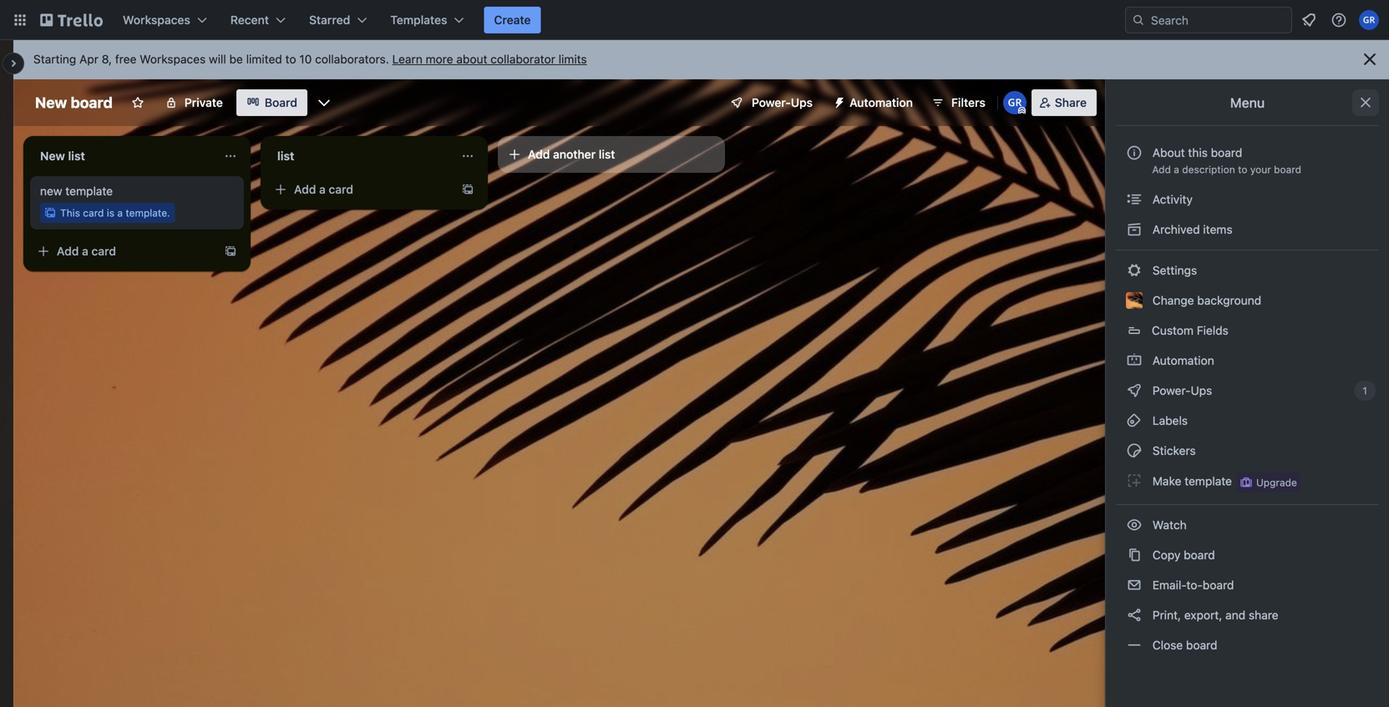 Task type: describe. For each thing, give the bounding box(es) containing it.
menu
[[1231, 95, 1265, 111]]

this card is a template.
[[60, 207, 170, 219]]

learn
[[392, 52, 423, 66]]

labels link
[[1117, 408, 1380, 435]]

customize views image
[[316, 94, 333, 111]]

open information menu image
[[1331, 12, 1348, 28]]

archived items link
[[1117, 216, 1380, 243]]

automation button
[[827, 89, 923, 116]]

list inside text box
[[277, 149, 295, 163]]

Board name text field
[[27, 89, 121, 116]]

recent
[[231, 13, 269, 27]]

card for rightmost add a card button
[[329, 183, 353, 196]]

create from template… image for rightmost add a card button
[[461, 183, 475, 196]]

email-to-board link
[[1117, 572, 1380, 599]]

add down 'this'
[[57, 244, 79, 258]]

change
[[1153, 294, 1195, 308]]

list inside button
[[599, 148, 615, 161]]

recent button
[[221, 7, 296, 33]]

create from template… image for the bottom add a card button
[[224, 245, 237, 258]]

sm image for archived items
[[1127, 221, 1143, 238]]

new template
[[40, 184, 113, 198]]

sm image for email-to-board
[[1127, 577, 1143, 594]]

new for new list
[[40, 149, 65, 163]]

copy
[[1153, 549, 1181, 562]]

items
[[1204, 223, 1233, 237]]

add down list text box
[[294, 183, 316, 196]]

a right the is
[[117, 207, 123, 219]]

limited
[[246, 52, 282, 66]]

new template link
[[40, 183, 234, 200]]

archived items
[[1150, 223, 1233, 237]]

add another list
[[528, 148, 615, 161]]

template for make template
[[1185, 475, 1233, 489]]

1 horizontal spatial ups
[[1191, 384, 1213, 398]]

1
[[1363, 385, 1368, 397]]

filters button
[[927, 89, 991, 116]]

template.
[[126, 207, 170, 219]]

10
[[299, 52, 312, 66]]

sm image for settings
[[1127, 262, 1143, 279]]

change background link
[[1117, 287, 1380, 314]]

add another list button
[[498, 136, 725, 173]]

collaborators.
[[315, 52, 389, 66]]

share
[[1249, 609, 1279, 623]]

description
[[1183, 164, 1236, 176]]

another
[[553, 148, 596, 161]]

change background
[[1150, 294, 1262, 308]]

watch
[[1150, 519, 1190, 532]]

board up to- on the right of page
[[1184, 549, 1216, 562]]

new for new board
[[35, 94, 67, 112]]

starting apr 8, free workspaces will be limited to 10 collaborators. learn more about collaborator limits
[[33, 52, 587, 66]]

private button
[[154, 89, 233, 116]]

make template
[[1150, 475, 1233, 489]]

this
[[1189, 146, 1208, 160]]

Search field
[[1146, 8, 1292, 33]]

1 horizontal spatial add a card button
[[267, 176, 451, 203]]

automation inside button
[[850, 96, 913, 109]]

share button
[[1032, 89, 1097, 116]]

search image
[[1132, 13, 1146, 27]]

email-to-board
[[1150, 579, 1235, 593]]

this
[[60, 207, 80, 219]]

copy board
[[1150, 549, 1216, 562]]

custom fields button
[[1117, 318, 1380, 344]]

starred
[[309, 13, 350, 27]]

custom
[[1152, 324, 1194, 338]]

stickers link
[[1117, 438, 1380, 465]]

board
[[265, 96, 297, 109]]

board down export,
[[1187, 639, 1218, 653]]

sm image inside automation button
[[827, 89, 850, 113]]

to inside about this board add a description to your board
[[1239, 164, 1248, 176]]

limits
[[559, 52, 587, 66]]

about this board add a description to your board
[[1153, 146, 1302, 176]]

add inside about this board add a description to your board
[[1153, 164, 1172, 176]]

power-ups inside "button"
[[752, 96, 813, 109]]

workspaces inside dropdown button
[[123, 13, 190, 27]]

star or unstar board image
[[131, 96, 144, 109]]

back to home image
[[40, 7, 103, 33]]

new board
[[35, 94, 113, 112]]

sm image for automation
[[1127, 353, 1143, 369]]

upgrade
[[1257, 477, 1298, 489]]

filters
[[952, 96, 986, 109]]

free
[[115, 52, 137, 66]]

close
[[1153, 639, 1184, 653]]

starred button
[[299, 7, 377, 33]]



Task type: locate. For each thing, give the bounding box(es) containing it.
1 vertical spatial power-
[[1153, 384, 1191, 398]]

power-ups button
[[719, 89, 823, 116]]

0 vertical spatial card
[[329, 183, 353, 196]]

3 sm image from the top
[[1127, 353, 1143, 369]]

board link
[[236, 89, 308, 116]]

power- inside "button"
[[752, 96, 791, 109]]

sm image inside copy board link
[[1127, 547, 1143, 564]]

power-
[[752, 96, 791, 109], [1153, 384, 1191, 398]]

0 horizontal spatial ups
[[791, 96, 813, 109]]

1 vertical spatial new
[[40, 149, 65, 163]]

sm image for activity
[[1127, 191, 1143, 208]]

about
[[457, 52, 488, 66]]

automation link
[[1117, 348, 1380, 374]]

list
[[599, 148, 615, 161], [68, 149, 85, 163], [277, 149, 295, 163]]

more
[[426, 52, 453, 66]]

0 vertical spatial template
[[65, 184, 113, 198]]

add
[[528, 148, 550, 161], [1153, 164, 1172, 176], [294, 183, 316, 196], [57, 244, 79, 258]]

sm image for power-ups
[[1127, 383, 1143, 399]]

0 vertical spatial power-
[[752, 96, 791, 109]]

settings
[[1150, 264, 1198, 277]]

your
[[1251, 164, 1272, 176]]

add down about
[[1153, 164, 1172, 176]]

add a card button down this card is a template.
[[30, 238, 214, 265]]

board down apr
[[71, 94, 113, 112]]

0 horizontal spatial to
[[285, 52, 296, 66]]

sm image for labels
[[1127, 413, 1143, 430]]

0 vertical spatial add a card
[[294, 183, 353, 196]]

sm image inside print, export, and share link
[[1127, 608, 1143, 624]]

add left another
[[528, 148, 550, 161]]

1 horizontal spatial to
[[1239, 164, 1248, 176]]

labels
[[1150, 414, 1188, 428]]

board up the "print, export, and share"
[[1203, 579, 1235, 593]]

watch link
[[1117, 512, 1380, 539]]

1 vertical spatial add a card
[[57, 244, 116, 258]]

collaborator
[[491, 52, 556, 66]]

0 horizontal spatial add a card button
[[30, 238, 214, 265]]

add a card
[[294, 183, 353, 196], [57, 244, 116, 258]]

2 horizontal spatial list
[[599, 148, 615, 161]]

card
[[329, 183, 353, 196], [83, 207, 104, 219], [92, 244, 116, 258]]

new
[[35, 94, 67, 112], [40, 149, 65, 163]]

1 horizontal spatial template
[[1185, 475, 1233, 489]]

add inside button
[[528, 148, 550, 161]]

new inside new list text field
[[40, 149, 65, 163]]

create from template… image
[[461, 183, 475, 196], [224, 245, 237, 258]]

6 sm image from the top
[[1127, 577, 1143, 594]]

be
[[229, 52, 243, 66]]

0 vertical spatial power-ups
[[752, 96, 813, 109]]

a
[[1174, 164, 1180, 176], [319, 183, 326, 196], [117, 207, 123, 219], [82, 244, 88, 258]]

0 notifications image
[[1300, 10, 1320, 30]]

greg robinson (gregrobinson96) image
[[1004, 91, 1027, 114]]

0 horizontal spatial create from template… image
[[224, 245, 237, 258]]

0 horizontal spatial add a card
[[57, 244, 116, 258]]

sm image for copy board
[[1127, 547, 1143, 564]]

sm image inside labels link
[[1127, 413, 1143, 430]]

sm image inside the stickers link
[[1127, 443, 1143, 460]]

power-ups
[[752, 96, 813, 109], [1150, 384, 1216, 398]]

close board link
[[1117, 633, 1380, 659]]

list text field
[[267, 143, 455, 170]]

template up 'this'
[[65, 184, 113, 198]]

upgrade button
[[1237, 473, 1301, 493]]

board
[[71, 94, 113, 112], [1212, 146, 1243, 160], [1275, 164, 1302, 176], [1184, 549, 1216, 562], [1203, 579, 1235, 593], [1187, 639, 1218, 653]]

1 horizontal spatial power-
[[1153, 384, 1191, 398]]

new inside new board text box
[[35, 94, 67, 112]]

template right make
[[1185, 475, 1233, 489]]

automation left the filters button
[[850, 96, 913, 109]]

workspaces button
[[113, 7, 217, 33]]

print, export, and share
[[1150, 609, 1279, 623]]

create button
[[484, 7, 541, 33]]

templates
[[391, 13, 447, 27]]

8,
[[102, 52, 112, 66]]

template for new template
[[65, 184, 113, 198]]

0 horizontal spatial power-
[[752, 96, 791, 109]]

0 horizontal spatial automation
[[850, 96, 913, 109]]

ups
[[791, 96, 813, 109], [1191, 384, 1213, 398]]

card down the is
[[92, 244, 116, 258]]

2 sm image from the top
[[1127, 221, 1143, 238]]

list down board
[[277, 149, 295, 163]]

templates button
[[380, 7, 474, 33]]

1 vertical spatial card
[[83, 207, 104, 219]]

sm image
[[1127, 191, 1143, 208], [1127, 221, 1143, 238], [1127, 353, 1143, 369], [1127, 413, 1143, 430], [1127, 517, 1143, 534], [1127, 577, 1143, 594]]

1 vertical spatial template
[[1185, 475, 1233, 489]]

share
[[1055, 96, 1087, 109]]

1 vertical spatial workspaces
[[140, 52, 206, 66]]

ups down the automation link
[[1191, 384, 1213, 398]]

ups inside "button"
[[791, 96, 813, 109]]

0 vertical spatial new
[[35, 94, 67, 112]]

starting
[[33, 52, 76, 66]]

a down this card is a template.
[[82, 244, 88, 258]]

1 horizontal spatial list
[[277, 149, 295, 163]]

create
[[494, 13, 531, 27]]

add a card button down list text box
[[267, 176, 451, 203]]

is
[[107, 207, 115, 219]]

1 horizontal spatial create from template… image
[[461, 183, 475, 196]]

make
[[1153, 475, 1182, 489]]

sm image inside email-to-board link
[[1127, 577, 1143, 594]]

1 horizontal spatial add a card
[[294, 183, 353, 196]]

1 sm image from the top
[[1127, 191, 1143, 208]]

ups left automation button
[[791, 96, 813, 109]]

1 vertical spatial create from template… image
[[224, 245, 237, 258]]

card down list text box
[[329, 183, 353, 196]]

archived
[[1153, 223, 1201, 237]]

0 vertical spatial create from template… image
[[461, 183, 475, 196]]

0 horizontal spatial list
[[68, 149, 85, 163]]

template
[[65, 184, 113, 198], [1185, 475, 1233, 489]]

background
[[1198, 294, 1262, 308]]

4 sm image from the top
[[1127, 413, 1143, 430]]

list up new template
[[68, 149, 85, 163]]

1 vertical spatial automation
[[1150, 354, 1215, 368]]

board up description
[[1212, 146, 1243, 160]]

add a card down list text box
[[294, 183, 353, 196]]

add a card button
[[267, 176, 451, 203], [30, 238, 214, 265]]

1 horizontal spatial automation
[[1150, 354, 1215, 368]]

a down about
[[1174, 164, 1180, 176]]

new
[[40, 184, 62, 198]]

add a card down 'this'
[[57, 244, 116, 258]]

sm image inside watch link
[[1127, 517, 1143, 534]]

close board
[[1150, 639, 1218, 653]]

1 vertical spatial to
[[1239, 164, 1248, 176]]

sm image
[[827, 89, 850, 113], [1127, 262, 1143, 279], [1127, 383, 1143, 399], [1127, 443, 1143, 460], [1127, 473, 1143, 490], [1127, 547, 1143, 564], [1127, 608, 1143, 624], [1127, 638, 1143, 654]]

copy board link
[[1117, 542, 1380, 569]]

to-
[[1187, 579, 1203, 593]]

automation down custom fields on the right top of the page
[[1150, 354, 1215, 368]]

to left 10
[[285, 52, 296, 66]]

learn more about collaborator limits link
[[392, 52, 587, 66]]

sm image inside settings link
[[1127, 262, 1143, 279]]

to left your
[[1239, 164, 1248, 176]]

activity
[[1150, 193, 1193, 206]]

New list text field
[[30, 143, 217, 170]]

sm image for stickers
[[1127, 443, 1143, 460]]

primary element
[[0, 0, 1390, 40]]

new up new
[[40, 149, 65, 163]]

print,
[[1153, 609, 1182, 623]]

1 horizontal spatial power-ups
[[1150, 384, 1216, 398]]

stickers
[[1150, 444, 1197, 458]]

activity link
[[1117, 186, 1380, 213]]

0 vertical spatial automation
[[850, 96, 913, 109]]

list right another
[[599, 148, 615, 161]]

sm image for make template
[[1127, 473, 1143, 490]]

board inside text box
[[71, 94, 113, 112]]

workspaces up free
[[123, 13, 190, 27]]

about
[[1153, 146, 1186, 160]]

sm image for print, export, and share
[[1127, 608, 1143, 624]]

2 vertical spatial card
[[92, 244, 116, 258]]

sm image inside close board link
[[1127, 638, 1143, 654]]

sm image inside activity "link"
[[1127, 191, 1143, 208]]

0 vertical spatial to
[[285, 52, 296, 66]]

1 vertical spatial power-ups
[[1150, 384, 1216, 398]]

and
[[1226, 609, 1246, 623]]

0 horizontal spatial power-ups
[[752, 96, 813, 109]]

this member is an admin of this board. image
[[1019, 107, 1026, 114]]

workspaces down "workspaces" dropdown button
[[140, 52, 206, 66]]

list inside text field
[[68, 149, 85, 163]]

email-
[[1153, 579, 1187, 593]]

sm image for close board
[[1127, 638, 1143, 654]]

custom fields
[[1152, 324, 1229, 338]]

5 sm image from the top
[[1127, 517, 1143, 534]]

to
[[285, 52, 296, 66], [1239, 164, 1248, 176]]

export,
[[1185, 609, 1223, 623]]

a inside about this board add a description to your board
[[1174, 164, 1180, 176]]

1 vertical spatial ups
[[1191, 384, 1213, 398]]

board right your
[[1275, 164, 1302, 176]]

1 vertical spatial add a card button
[[30, 238, 214, 265]]

0 vertical spatial workspaces
[[123, 13, 190, 27]]

private
[[185, 96, 223, 109]]

sm image inside the automation link
[[1127, 353, 1143, 369]]

sm image inside archived items link
[[1127, 221, 1143, 238]]

settings link
[[1117, 257, 1380, 284]]

print, export, and share link
[[1117, 603, 1380, 629]]

0 vertical spatial ups
[[791, 96, 813, 109]]

card for the bottom add a card button
[[92, 244, 116, 258]]

0 vertical spatial add a card button
[[267, 176, 451, 203]]

greg robinson (gregrobinson96) image
[[1360, 10, 1380, 30]]

0 horizontal spatial template
[[65, 184, 113, 198]]

new down starting
[[35, 94, 67, 112]]

new list
[[40, 149, 85, 163]]

apr
[[79, 52, 99, 66]]

card left the is
[[83, 207, 104, 219]]

will
[[209, 52, 226, 66]]

sm image for watch
[[1127, 517, 1143, 534]]

fields
[[1197, 324, 1229, 338]]

a down list text box
[[319, 183, 326, 196]]



Task type: vqa. For each thing, say whether or not it's contained in the screenshot.
Board name text field
yes



